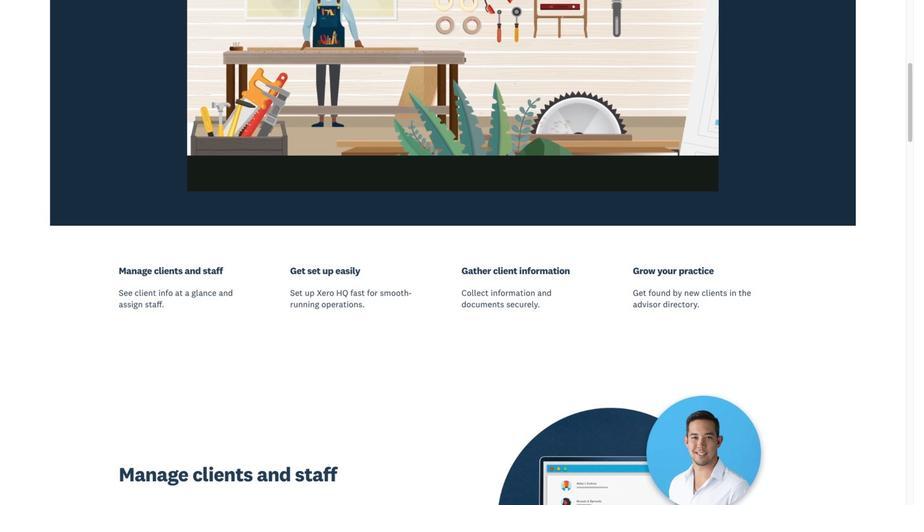 Task type: vqa. For each thing, say whether or not it's contained in the screenshot.
A list of all an accounting practice's clients displays on a laptop. Image
yes



Task type: describe. For each thing, give the bounding box(es) containing it.
a list of all an accounting practice's clients displays on a laptop. image
[[462, 385, 788, 506]]



Task type: locate. For each thing, give the bounding box(es) containing it.
video player region
[[187, 0, 719, 192]]



